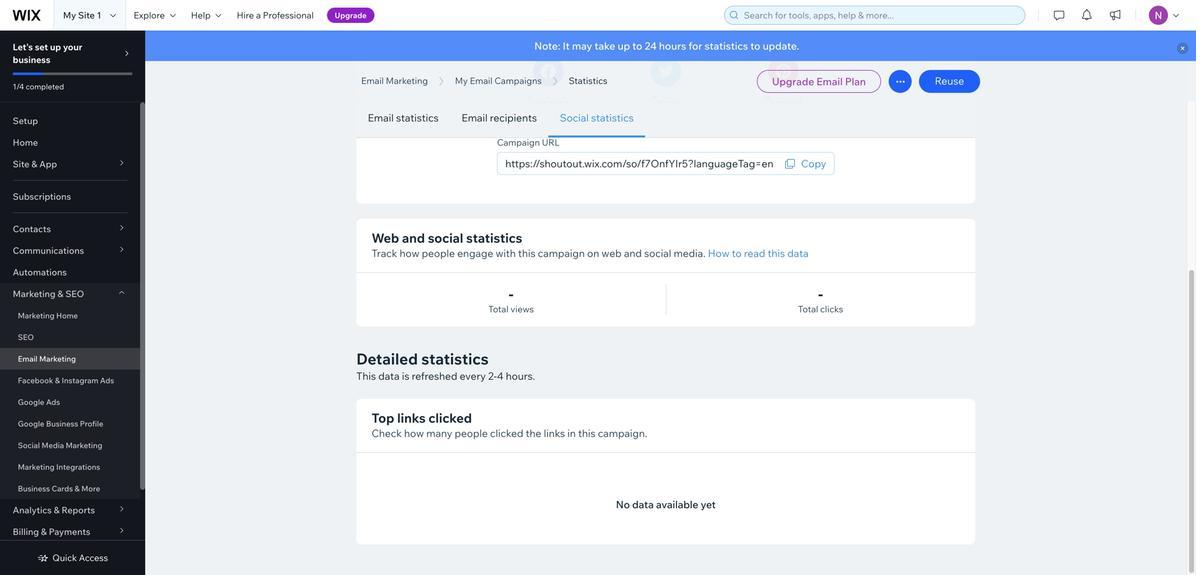 Task type: vqa. For each thing, say whether or not it's contained in the screenshot.
menu containing Add
no



Task type: locate. For each thing, give the bounding box(es) containing it.
social down statistics 'link'
[[560, 111, 589, 124]]

track
[[372, 247, 397, 260]]

1 vertical spatial and
[[624, 247, 642, 260]]

0 horizontal spatial clicked
[[429, 411, 472, 427]]

google business profile link
[[0, 413, 140, 435]]

1 horizontal spatial data
[[632, 499, 654, 512]]

1 vertical spatial social
[[18, 441, 40, 451]]

home down setup
[[13, 137, 38, 148]]

1 vertical spatial upgrade
[[772, 75, 814, 88]]

analytics & reports
[[13, 505, 95, 516]]

this right with
[[518, 247, 536, 260]]

to left 24 on the top of the page
[[633, 39, 643, 52]]

1 horizontal spatial upgrade
[[772, 75, 814, 88]]

clicked up many
[[429, 411, 472, 427]]

people
[[422, 247, 455, 260], [455, 427, 488, 440]]

your
[[63, 41, 82, 53]]

0 horizontal spatial seo
[[18, 333, 34, 342]]

links right top
[[397, 411, 426, 427]]

reuse link
[[919, 70, 980, 93]]

statistics inside alert
[[705, 39, 748, 52]]

0 vertical spatial how
[[400, 247, 420, 260]]

available
[[656, 499, 699, 512]]

1 - from the left
[[509, 285, 514, 304]]

total inside - total views
[[488, 304, 509, 315]]

in
[[568, 427, 576, 440]]

ads
[[100, 376, 114, 386], [46, 398, 60, 407]]

social inside 'button'
[[560, 111, 589, 124]]

help button
[[183, 0, 229, 31]]

0 horizontal spatial ads
[[46, 398, 60, 407]]

copy
[[801, 157, 827, 170]]

data
[[788, 247, 809, 260], [378, 370, 400, 383], [632, 499, 654, 512]]

to left the read
[[732, 247, 742, 260]]

facebook down campaigns
[[528, 94, 569, 105]]

data left is
[[378, 370, 400, 383]]

2 total from the left
[[798, 304, 818, 315]]

this
[[356, 370, 376, 383]]

marketing down automations
[[13, 289, 56, 300]]

1 horizontal spatial facebook
[[528, 94, 569, 105]]

1 horizontal spatial total
[[798, 304, 818, 315]]

automations link
[[0, 262, 140, 283]]

0 horizontal spatial up
[[50, 41, 61, 53]]

1 vertical spatial site
[[13, 159, 29, 170]]

site left app
[[13, 159, 29, 170]]

statistics for detailed
[[421, 350, 489, 369]]

4
[[497, 370, 504, 383]]

google ads link
[[0, 392, 140, 413]]

campaign
[[538, 247, 585, 260]]

0 vertical spatial my
[[63, 10, 76, 21]]

instagram
[[62, 376, 98, 386]]

every
[[460, 370, 486, 383]]

2 google from the top
[[18, 420, 44, 429]]

up inside let's set up your business
[[50, 41, 61, 53]]

- inside - total clicks
[[818, 285, 823, 304]]

0 horizontal spatial -
[[509, 285, 514, 304]]

1 horizontal spatial my
[[455, 75, 468, 86]]

seo link
[[0, 327, 140, 348]]

1 vertical spatial home
[[56, 311, 78, 321]]

my left 1
[[63, 10, 76, 21]]

social left media.
[[644, 247, 672, 260]]

many
[[426, 427, 452, 440]]

to left update.
[[751, 39, 761, 52]]

1 vertical spatial business
[[18, 484, 50, 494]]

ads right instagram
[[100, 376, 114, 386]]

marketing integrations
[[18, 463, 100, 472]]

1 vertical spatial how
[[404, 427, 424, 440]]

google up "google business profile"
[[18, 398, 44, 407]]

communications button
[[0, 240, 140, 262]]

twitter
[[652, 94, 680, 105]]

& left instagram
[[55, 376, 60, 386]]

upgrade up the pinterest
[[772, 75, 814, 88]]

my up email recipients
[[455, 75, 468, 86]]

seo down "automations" link at the left top of page
[[65, 289, 84, 300]]

email marketing up 'facebook & instagram ads'
[[18, 355, 76, 364]]

1 horizontal spatial up
[[618, 39, 630, 52]]

1 vertical spatial seo
[[18, 333, 34, 342]]

1 vertical spatial email marketing
[[18, 355, 76, 364]]

0 vertical spatial clicked
[[429, 411, 472, 427]]

yet
[[701, 499, 716, 512]]

take
[[595, 39, 615, 52]]

payments
[[49, 527, 90, 538]]

1 horizontal spatial to
[[732, 247, 742, 260]]

1 vertical spatial ads
[[46, 398, 60, 407]]

2 - from the left
[[818, 285, 823, 304]]

note: it may take up to 24 hours for statistics to update. alert
[[145, 31, 1196, 61]]

24
[[645, 39, 657, 52]]

0 horizontal spatial and
[[402, 230, 425, 246]]

social statistics
[[560, 111, 634, 124]]

0 horizontal spatial upgrade
[[335, 11, 367, 20]]

business up analytics
[[18, 484, 50, 494]]

data right the read
[[788, 247, 809, 260]]

- inside - total views
[[509, 285, 514, 304]]

& left app
[[31, 159, 37, 170]]

0 vertical spatial links
[[397, 411, 426, 427]]

ads up "google business profile"
[[46, 398, 60, 407]]

statistics inside button
[[396, 111, 439, 124]]

and right web in the top of the page
[[624, 247, 642, 260]]

business
[[13, 54, 50, 65]]

a
[[256, 10, 261, 21]]

how inside web and social statistics track how people engage with this campaign on web and social media. how to read this data
[[400, 247, 420, 260]]

0 vertical spatial business
[[46, 420, 78, 429]]

facebook
[[528, 94, 569, 105], [18, 376, 53, 386]]

facebook up google ads
[[18, 376, 53, 386]]

total left views
[[488, 304, 509, 315]]

set
[[35, 41, 48, 53]]

may
[[572, 39, 592, 52]]

statistics inside detailed statistics this data is refreshed every 2-4 hours.
[[421, 350, 489, 369]]

business inside google business profile link
[[46, 420, 78, 429]]

site & app button
[[0, 154, 140, 175]]

up
[[618, 39, 630, 52], [50, 41, 61, 53]]

on
[[587, 247, 599, 260]]

this right the in
[[578, 427, 596, 440]]

0 vertical spatial site
[[78, 10, 95, 21]]

upgrade for upgrade email plan
[[772, 75, 814, 88]]

0 vertical spatial data
[[788, 247, 809, 260]]

this right the read
[[768, 247, 785, 260]]

social up engage
[[428, 230, 463, 246]]

1 google from the top
[[18, 398, 44, 407]]

links
[[397, 411, 426, 427], [544, 427, 565, 440]]

email marketing link up email statistics
[[355, 71, 434, 90]]

1 vertical spatial google
[[18, 420, 44, 429]]

with
[[496, 247, 516, 260]]

1 horizontal spatial clicked
[[490, 427, 524, 440]]

communications
[[13, 245, 84, 256]]

engage
[[457, 247, 493, 260]]

social left media
[[18, 441, 40, 451]]

clicked left the
[[490, 427, 524, 440]]

0 horizontal spatial social
[[428, 230, 463, 246]]

1 vertical spatial my
[[455, 75, 468, 86]]

& down business cards & more
[[54, 505, 60, 516]]

how right track
[[400, 247, 420, 260]]

1 vertical spatial facebook
[[18, 376, 53, 386]]

0 horizontal spatial facebook
[[18, 376, 53, 386]]

1 vertical spatial data
[[378, 370, 400, 383]]

social statistics button
[[549, 99, 645, 138]]

up right set
[[50, 41, 61, 53]]

profile
[[80, 420, 103, 429]]

0 horizontal spatial my
[[63, 10, 76, 21]]

0 vertical spatial upgrade
[[335, 11, 367, 20]]

business up social media marketing
[[46, 420, 78, 429]]

campaigns
[[495, 75, 542, 86]]

social
[[428, 230, 463, 246], [644, 247, 672, 260]]

0 horizontal spatial email marketing
[[18, 355, 76, 364]]

0 horizontal spatial social
[[18, 441, 40, 451]]

0 vertical spatial email marketing link
[[355, 71, 434, 90]]

site left 1
[[78, 10, 95, 21]]

& for app
[[31, 159, 37, 170]]

my
[[63, 10, 76, 21], [455, 75, 468, 86]]

marketing down media
[[18, 463, 55, 472]]

&
[[31, 159, 37, 170], [58, 289, 63, 300], [55, 376, 60, 386], [75, 484, 80, 494], [54, 505, 60, 516], [41, 527, 47, 538]]

0 vertical spatial facebook
[[528, 94, 569, 105]]

& inside dropdown button
[[54, 505, 60, 516]]

data right no
[[632, 499, 654, 512]]

2 horizontal spatial data
[[788, 247, 809, 260]]

campaign url
[[497, 137, 560, 148]]

data inside detailed statistics this data is refreshed every 2-4 hours.
[[378, 370, 400, 383]]

& left more
[[75, 484, 80, 494]]

detailed statistics this data is refreshed every 2-4 hours.
[[356, 350, 535, 383]]

google for google business profile
[[18, 420, 44, 429]]

upgrade
[[335, 11, 367, 20], [772, 75, 814, 88]]

marketing inside popup button
[[13, 289, 56, 300]]

people left engage
[[422, 247, 455, 260]]

people right many
[[455, 427, 488, 440]]

google down google ads
[[18, 420, 44, 429]]

0 vertical spatial seo
[[65, 289, 84, 300]]

tab list containing email statistics
[[356, 99, 757, 138]]

email marketing link up 'facebook & instagram ads'
[[0, 348, 140, 370]]

for
[[689, 39, 702, 52]]

email marketing
[[361, 75, 428, 86], [18, 355, 76, 364]]

up right 'take'
[[618, 39, 630, 52]]

setup
[[13, 115, 38, 126]]

1 total from the left
[[488, 304, 509, 315]]

statistics inside 'button'
[[591, 111, 634, 124]]

tab list
[[356, 99, 757, 138]]

seo inside popup button
[[65, 289, 84, 300]]

and right web
[[402, 230, 425, 246]]

site
[[78, 10, 95, 21], [13, 159, 29, 170]]

1 horizontal spatial email marketing
[[361, 75, 428, 86]]

0 vertical spatial and
[[402, 230, 425, 246]]

seo down the marketing home
[[18, 333, 34, 342]]

0 horizontal spatial home
[[13, 137, 38, 148]]

total inside - total clicks
[[798, 304, 818, 315]]

how left many
[[404, 427, 424, 440]]

total left clicks
[[798, 304, 818, 315]]

data inside web and social statistics track how people engage with this campaign on web and social media. how to read this data
[[788, 247, 809, 260]]

campaign
[[497, 137, 540, 148]]

refreshed
[[412, 370, 458, 383]]

1 vertical spatial links
[[544, 427, 565, 440]]

& right billing
[[41, 527, 47, 538]]

- total clicks
[[798, 285, 843, 315]]

1 vertical spatial people
[[455, 427, 488, 440]]

statistics
[[569, 75, 608, 86]]

0 vertical spatial people
[[422, 247, 455, 260]]

links left the in
[[544, 427, 565, 440]]

0 horizontal spatial data
[[378, 370, 400, 383]]

Search for tools, apps, help & more... field
[[740, 6, 1021, 24]]

0 vertical spatial social
[[560, 111, 589, 124]]

social inside 'sidebar' element
[[18, 441, 40, 451]]

my inside my email campaigns link
[[455, 75, 468, 86]]

1 horizontal spatial seo
[[65, 289, 84, 300]]

& for seo
[[58, 289, 63, 300]]

site & app
[[13, 159, 57, 170]]

upgrade right the professional
[[335, 11, 367, 20]]

billing & payments button
[[0, 522, 140, 543]]

clicked
[[429, 411, 472, 427], [490, 427, 524, 440]]

1 vertical spatial email marketing link
[[0, 348, 140, 370]]

people inside web and social statistics track how people engage with this campaign on web and social media. how to read this data
[[422, 247, 455, 260]]

& down "automations" link at the left top of page
[[58, 289, 63, 300]]

0 horizontal spatial total
[[488, 304, 509, 315]]

facebook inside 'sidebar' element
[[18, 376, 53, 386]]

marketing & seo button
[[0, 283, 140, 305]]

1 horizontal spatial this
[[578, 427, 596, 440]]

home down marketing & seo popup button
[[56, 311, 78, 321]]

people inside top links clicked check how many people clicked the links in this campaign.
[[455, 427, 488, 440]]

my for my email campaigns
[[455, 75, 468, 86]]

statistics for social
[[591, 111, 634, 124]]

how inside top links clicked check how many people clicked the links in this campaign.
[[404, 427, 424, 440]]

1 horizontal spatial social
[[644, 247, 672, 260]]

0 horizontal spatial this
[[518, 247, 536, 260]]

1 horizontal spatial ads
[[100, 376, 114, 386]]

billing & payments
[[13, 527, 90, 538]]

analytics
[[13, 505, 52, 516]]

0 vertical spatial email marketing
[[361, 75, 428, 86]]

1 horizontal spatial -
[[818, 285, 823, 304]]

0 horizontal spatial to
[[633, 39, 643, 52]]

0 vertical spatial google
[[18, 398, 44, 407]]

1 vertical spatial clicked
[[490, 427, 524, 440]]

google
[[18, 398, 44, 407], [18, 420, 44, 429]]

email statistics
[[368, 111, 439, 124]]

my email campaigns link
[[449, 71, 548, 90]]

0 horizontal spatial site
[[13, 159, 29, 170]]

email marketing up email statistics
[[361, 75, 428, 86]]

marketing home link
[[0, 305, 140, 327]]

1 horizontal spatial home
[[56, 311, 78, 321]]

1 horizontal spatial social
[[560, 111, 589, 124]]



Task type: describe. For each thing, give the bounding box(es) containing it.
business cards & more
[[18, 484, 100, 494]]

social for social statistics
[[560, 111, 589, 124]]

clicks
[[820, 304, 843, 315]]

detailed
[[356, 350, 418, 369]]

sidebar element
[[0, 31, 145, 576]]

no
[[616, 499, 630, 512]]

upgrade for upgrade
[[335, 11, 367, 20]]

2 horizontal spatial this
[[768, 247, 785, 260]]

plan
[[845, 75, 866, 88]]

statistics link
[[563, 71, 614, 90]]

facebook & instagram ads link
[[0, 370, 140, 392]]

quick access
[[52, 553, 108, 564]]

access
[[79, 553, 108, 564]]

app
[[39, 159, 57, 170]]

email recipients
[[462, 111, 537, 124]]

people for clicked
[[455, 427, 488, 440]]

0 vertical spatial home
[[13, 137, 38, 148]]

facebook & instagram ads
[[18, 376, 114, 386]]

web and social statistics track how people engage with this campaign on web and social media. how to read this data
[[372, 230, 809, 260]]

contacts
[[13, 224, 51, 235]]

more
[[81, 484, 100, 494]]

& for reports
[[54, 505, 60, 516]]

top
[[372, 411, 394, 427]]

my for my site 1
[[63, 10, 76, 21]]

check
[[372, 427, 402, 440]]

email inside 'sidebar' element
[[18, 355, 38, 364]]

total for - total clicks
[[798, 304, 818, 315]]

professional
[[263, 10, 314, 21]]

to inside web and social statistics track how people engage with this campaign on web and social media. how to read this data
[[732, 247, 742, 260]]

media.
[[674, 247, 706, 260]]

email statistics button
[[356, 99, 450, 138]]

this inside top links clicked check how many people clicked the links in this campaign.
[[578, 427, 596, 440]]

marketing home
[[18, 311, 78, 321]]

1/4
[[13, 82, 24, 91]]

2-
[[488, 370, 497, 383]]

marketing up email statistics
[[386, 75, 428, 86]]

hours
[[659, 39, 686, 52]]

0 vertical spatial ads
[[100, 376, 114, 386]]

1 vertical spatial social
[[644, 247, 672, 260]]

marketing up integrations
[[66, 441, 102, 451]]

& for payments
[[41, 527, 47, 538]]

recipients
[[490, 111, 537, 124]]

1 horizontal spatial links
[[544, 427, 565, 440]]

copy button
[[782, 156, 827, 171]]

google business profile
[[18, 420, 103, 429]]

campaign.
[[598, 427, 648, 440]]

people for social
[[422, 247, 455, 260]]

note:
[[535, 39, 561, 52]]

marketing integrations link
[[0, 457, 140, 478]]

reuse
[[935, 75, 965, 87]]

business inside "business cards & more" link
[[18, 484, 50, 494]]

- for - total clicks
[[818, 285, 823, 304]]

1 horizontal spatial email marketing link
[[355, 71, 434, 90]]

email inside button
[[817, 75, 843, 88]]

up inside note: it may take up to 24 hours for statistics to update. alert
[[618, 39, 630, 52]]

url
[[542, 137, 560, 148]]

hire
[[237, 10, 254, 21]]

quick
[[52, 553, 77, 564]]

Campaign URL field
[[502, 153, 779, 175]]

marketing down marketing & seo
[[18, 311, 55, 321]]

pinterest
[[765, 94, 802, 105]]

statistics for email
[[396, 111, 439, 124]]

0 horizontal spatial links
[[397, 411, 426, 427]]

0 vertical spatial social
[[428, 230, 463, 246]]

marketing & seo
[[13, 289, 84, 300]]

help
[[191, 10, 211, 21]]

views
[[511, 304, 534, 315]]

- for - total views
[[509, 285, 514, 304]]

2 vertical spatial data
[[632, 499, 654, 512]]

total for - total views
[[488, 304, 509, 315]]

upgrade email plan
[[772, 75, 866, 88]]

how
[[708, 247, 730, 260]]

completed
[[26, 82, 64, 91]]

top links clicked check how many people clicked the links in this campaign.
[[372, 411, 648, 440]]

email marketing inside 'sidebar' element
[[18, 355, 76, 364]]

site inside popup button
[[13, 159, 29, 170]]

let's
[[13, 41, 33, 53]]

how to read this data link
[[708, 247, 809, 260]]

quick access button
[[37, 553, 108, 564]]

is
[[402, 370, 410, 383]]

1 horizontal spatial site
[[78, 10, 95, 21]]

integrations
[[56, 463, 100, 472]]

it
[[563, 39, 570, 52]]

update.
[[763, 39, 799, 52]]

automations
[[13, 267, 67, 278]]

hire a professional link
[[229, 0, 321, 31]]

upgrade button
[[327, 8, 374, 23]]

let's set up your business
[[13, 41, 82, 65]]

hours.
[[506, 370, 535, 383]]

facebook for facebook & instagram ads
[[18, 376, 53, 386]]

my site 1
[[63, 10, 101, 21]]

business cards & more link
[[0, 478, 140, 500]]

google ads
[[18, 398, 60, 407]]

google for google ads
[[18, 398, 44, 407]]

2 horizontal spatial to
[[751, 39, 761, 52]]

contacts button
[[0, 219, 140, 240]]

1 horizontal spatial and
[[624, 247, 642, 260]]

the
[[526, 427, 542, 440]]

hire a professional
[[237, 10, 314, 21]]

billing
[[13, 527, 39, 538]]

0 horizontal spatial email marketing link
[[0, 348, 140, 370]]

analytics & reports button
[[0, 500, 140, 522]]

social for social media marketing
[[18, 441, 40, 451]]

subscriptions link
[[0, 186, 140, 208]]

web
[[602, 247, 622, 260]]

cards
[[52, 484, 73, 494]]

statistics inside web and social statistics track how people engage with this campaign on web and social media. how to read this data
[[466, 230, 522, 246]]

explore
[[134, 10, 165, 21]]

& for instagram
[[55, 376, 60, 386]]

marketing up 'facebook & instagram ads'
[[39, 355, 76, 364]]

media
[[42, 441, 64, 451]]

upgrade email plan button
[[757, 70, 881, 93]]

1
[[97, 10, 101, 21]]

facebook for facebook
[[528, 94, 569, 105]]

no data available yet
[[616, 499, 716, 512]]



